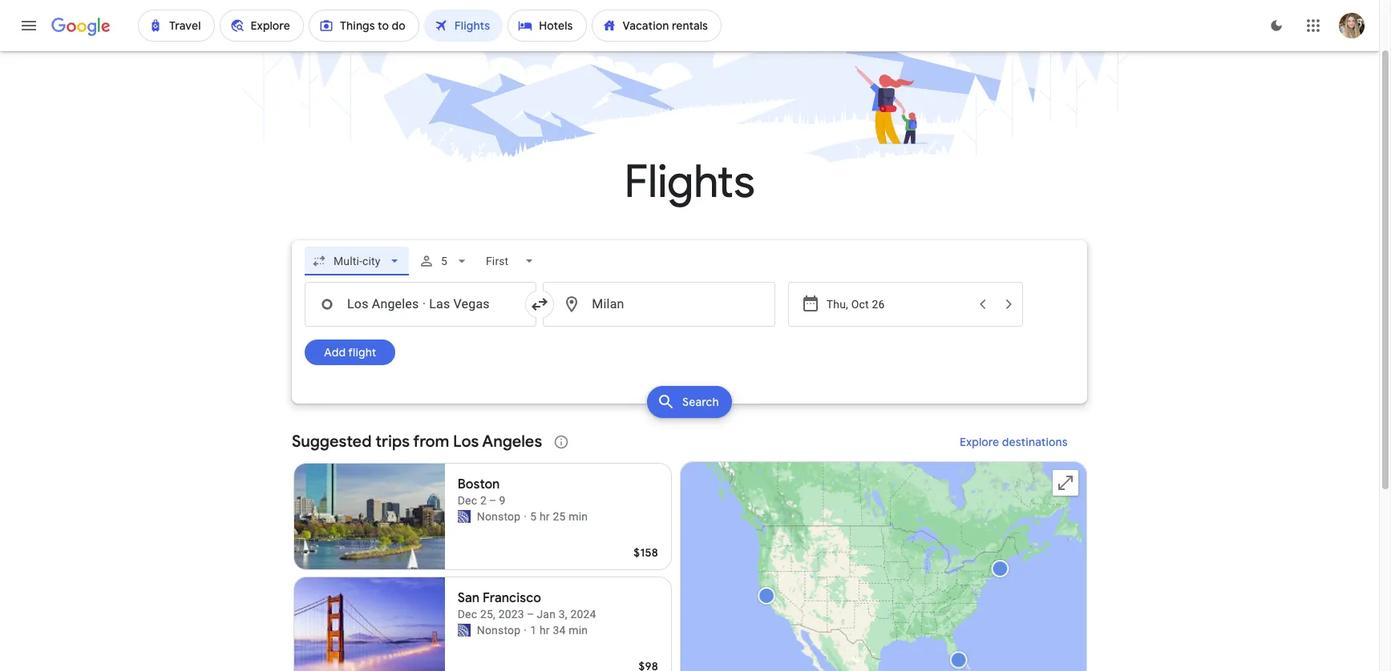 Task type: vqa. For each thing, say whether or not it's contained in the screenshot.
United icon for Francisco
yes



Task type: locate. For each thing, give the bounding box(es) containing it.
2 nonstop from the top
[[477, 625, 521, 637]]

united image
[[458, 511, 470, 524]]

suggested trips from los angeles region
[[292, 423, 1087, 672]]

min right 25
[[569, 511, 588, 524]]

 image
[[524, 509, 527, 525], [524, 623, 527, 639]]

1 nonstop from the top
[[477, 511, 521, 524]]

0 vertical spatial dec
[[458, 495, 477, 508]]

main menu image
[[19, 16, 38, 35]]

dec up united icon
[[458, 495, 477, 508]]

2023 – jan
[[498, 609, 556, 621]]

1 horizontal spatial angeles
[[482, 432, 542, 452]]

2 hr from the top
[[540, 625, 550, 637]]

suggested trips from los angeles
[[292, 432, 542, 452]]

los right from
[[453, 432, 479, 452]]

1 vertical spatial  image
[[524, 623, 527, 639]]

hr
[[540, 511, 550, 524], [540, 625, 550, 637]]

Departure text field
[[826, 283, 969, 326]]

vegas
[[453, 297, 490, 312]]

nonstop down 25,
[[477, 625, 521, 637]]

None field
[[305, 247, 409, 276], [480, 247, 544, 276], [305, 247, 409, 276], [480, 247, 544, 276]]

1 vertical spatial hr
[[540, 625, 550, 637]]

change appearance image
[[1257, 6, 1296, 45]]

francisco
[[483, 591, 541, 607]]

nonstop for dec
[[477, 511, 521, 524]]

san francisco dec 25, 2023 – jan 3, 2024
[[458, 591, 596, 621]]

0 vertical spatial hr
[[540, 511, 550, 524]]

angeles
[[372, 297, 419, 312], [482, 432, 542, 452]]

search button
[[647, 386, 732, 419]]

hr for boston
[[540, 511, 550, 524]]

from
[[413, 432, 449, 452]]

1 hr 34 min
[[530, 625, 588, 637]]

angeles inside region
[[482, 432, 542, 452]]

1  image from the top
[[524, 509, 527, 525]]

dec down "san"
[[458, 609, 477, 621]]

los inside region
[[453, 432, 479, 452]]

destinations
[[1002, 435, 1068, 450]]

flight
[[348, 346, 376, 360]]

5 up las
[[441, 255, 448, 268]]

1 vertical spatial 5
[[530, 511, 537, 524]]

hr left 25
[[540, 511, 550, 524]]

5 inside suggested trips from los angeles region
[[530, 511, 537, 524]]

hr right the 1
[[540, 625, 550, 637]]

1 min from the top
[[569, 511, 588, 524]]

0 vertical spatial angeles
[[372, 297, 419, 312]]

0 vertical spatial nonstop
[[477, 511, 521, 524]]

0 horizontal spatial angeles
[[372, 297, 419, 312]]

min
[[569, 511, 588, 524], [569, 625, 588, 637]]

1 vertical spatial nonstop
[[477, 625, 521, 637]]

min down 2024
[[569, 625, 588, 637]]

0 vertical spatial min
[[569, 511, 588, 524]]

1 vertical spatial min
[[569, 625, 588, 637]]

3,
[[559, 609, 567, 621]]

 image left the 1
[[524, 623, 527, 639]]

0 horizontal spatial 5
[[441, 255, 448, 268]]

los angeles · las vegas
[[347, 297, 490, 312]]

158 US dollars text field
[[634, 546, 658, 560]]

add flight button
[[305, 340, 396, 366]]

explore
[[960, 435, 999, 450]]

nonstop down the 2 – 9 on the bottom of page
[[477, 511, 521, 524]]

angeles left the ·
[[372, 297, 419, 312]]

1 hr from the top
[[540, 511, 550, 524]]

1 horizontal spatial 5
[[530, 511, 537, 524]]

5 hr 25 min
[[530, 511, 588, 524]]

5 left 25
[[530, 511, 537, 524]]

1 vertical spatial dec
[[458, 609, 477, 621]]

1 dec from the top
[[458, 495, 477, 508]]

min for boston
[[569, 511, 588, 524]]

0 vertical spatial los
[[347, 297, 368, 312]]

0 horizontal spatial los
[[347, 297, 368, 312]]

0 vertical spatial 5
[[441, 255, 448, 268]]

nonstop
[[477, 511, 521, 524], [477, 625, 521, 637]]

2  image from the top
[[524, 623, 527, 639]]

suggested
[[292, 432, 372, 452]]

1 vertical spatial angeles
[[482, 432, 542, 452]]

dec
[[458, 495, 477, 508], [458, 609, 477, 621]]

0 vertical spatial  image
[[524, 509, 527, 525]]

34
[[553, 625, 566, 637]]

 image for boston
[[524, 509, 527, 525]]

los up flight
[[347, 297, 368, 312]]

los
[[347, 297, 368, 312], [453, 432, 479, 452]]

2 – 9
[[480, 495, 506, 508]]

angeles inside flight search box
[[372, 297, 419, 312]]

1 vertical spatial los
[[453, 432, 479, 452]]

las
[[429, 297, 450, 312]]

5
[[441, 255, 448, 268], [530, 511, 537, 524]]

2 min from the top
[[569, 625, 588, 637]]

flights
[[624, 154, 755, 211]]

1 horizontal spatial los
[[453, 432, 479, 452]]

None text field
[[305, 282, 537, 327]]

2 dec from the top
[[458, 609, 477, 621]]

5 inside popup button
[[441, 255, 448, 268]]

None text field
[[543, 282, 775, 327]]

los inside flight search box
[[347, 297, 368, 312]]

 image left 5 hr 25 min
[[524, 509, 527, 525]]

angeles up boston
[[482, 432, 542, 452]]

boston
[[458, 477, 500, 493]]

explore destinations button
[[941, 423, 1087, 462]]



Task type: describe. For each thing, give the bounding box(es) containing it.
·
[[422, 297, 426, 312]]

explore destinations
[[960, 435, 1068, 450]]

Flight search field
[[279, 241, 1100, 423]]

add
[[324, 346, 346, 360]]

san
[[458, 591, 480, 607]]

$158
[[634, 546, 658, 560]]

2024
[[570, 609, 596, 621]]

none text field inside flight search box
[[305, 282, 537, 327]]

dec inside san francisco dec 25, 2023 – jan 3, 2024
[[458, 609, 477, 621]]

5 button
[[412, 242, 477, 281]]

trips
[[375, 432, 410, 452]]

5 for 5
[[441, 255, 448, 268]]

add flight
[[324, 346, 376, 360]]

boston dec 2 – 9
[[458, 477, 506, 508]]

nonstop for francisco
[[477, 625, 521, 637]]

dec inside boston dec 2 – 9
[[458, 495, 477, 508]]

swap origin and destination. image
[[530, 295, 549, 314]]

search
[[682, 395, 719, 410]]

 image for san francisco
[[524, 623, 527, 639]]

5 for 5 hr 25 min
[[530, 511, 537, 524]]

98 US dollars text field
[[639, 660, 658, 672]]

25
[[553, 511, 566, 524]]

25,
[[480, 609, 495, 621]]

none text field inside flight search box
[[543, 282, 775, 327]]

united image
[[458, 625, 470, 637]]

1
[[530, 625, 537, 637]]

min for san francisco
[[569, 625, 588, 637]]

hr for san francisco
[[540, 625, 550, 637]]



